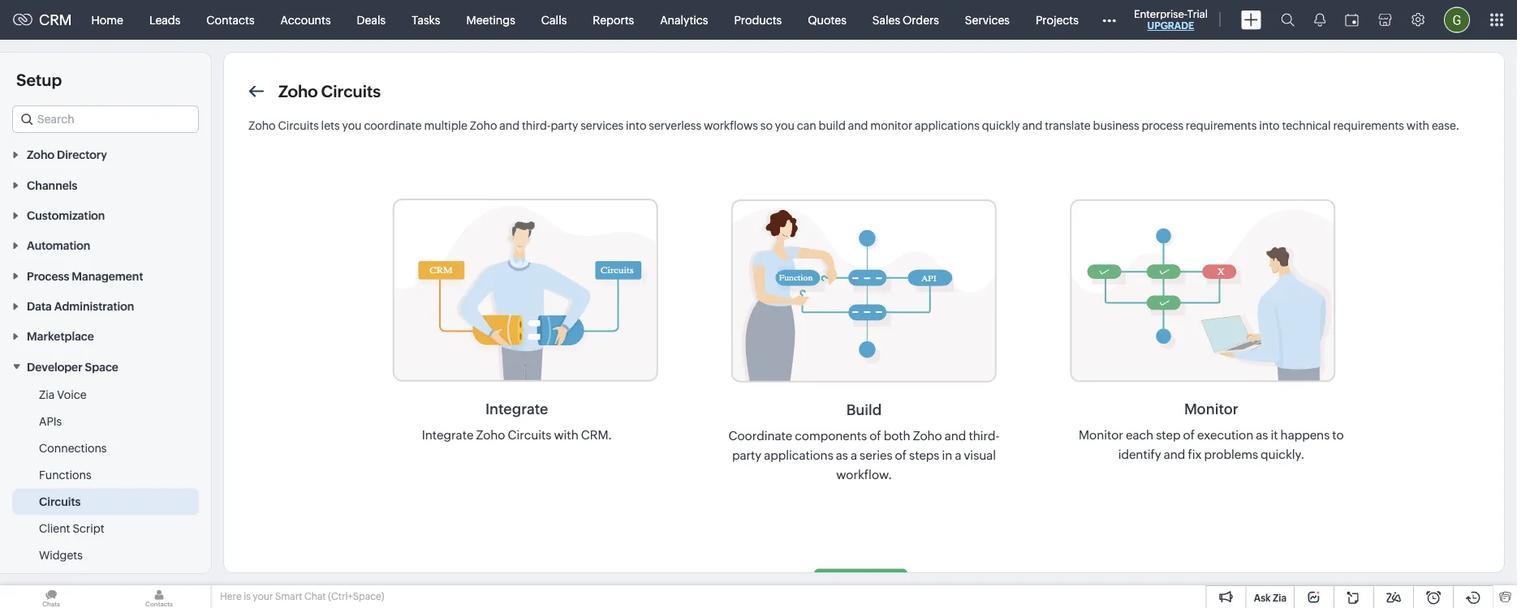 Task type: vqa. For each thing, say whether or not it's contained in the screenshot.
december 2023
no



Task type: describe. For each thing, give the bounding box(es) containing it.
as inside monitor each step of execution as it happens to identify and fix problems quickly.
[[1256, 429, 1269, 443]]

developer space button
[[0, 352, 211, 382]]

and inside coordinate components of both zoho and  third- party applications as a series of steps in a visual workflow.
[[945, 429, 967, 443]]

calls
[[541, 13, 567, 26]]

workflows
[[704, 119, 758, 132]]

monitor each step of execution as it happens to identify and fix problems quickly.
[[1079, 429, 1344, 462]]

monitor for monitor
[[1185, 402, 1239, 418]]

here is your smart chat (ctrl+space)
[[220, 592, 384, 603]]

services link
[[952, 0, 1023, 39]]

search image
[[1281, 13, 1295, 27]]

lets
[[321, 119, 340, 132]]

build
[[847, 402, 882, 419]]

reports
[[593, 13, 634, 26]]

circuits left lets
[[278, 119, 319, 132]]

calendar image
[[1345, 13, 1359, 26]]

signals element
[[1305, 0, 1336, 40]]

party inside coordinate components of both zoho and  third- party applications as a series of steps in a visual workflow.
[[732, 449, 762, 463]]

serverless
[[649, 119, 702, 132]]

1 you from the left
[[342, 119, 362, 132]]

space
[[85, 361, 118, 374]]

connections link
[[39, 440, 107, 457]]

1 horizontal spatial of
[[895, 449, 907, 463]]

customization button
[[0, 200, 211, 230]]

process management
[[27, 270, 143, 283]]

0 horizontal spatial of
[[870, 429, 881, 443]]

Search text field
[[13, 106, 198, 132]]

zoho inside coordinate components of both zoho and  third- party applications as a series of steps in a visual workflow.
[[913, 429, 942, 443]]

zoho circuits
[[278, 82, 381, 101]]

accounts
[[281, 13, 331, 26]]

fix
[[1188, 448, 1202, 462]]

create menu image
[[1241, 10, 1262, 30]]

enterprise-
[[1134, 8, 1188, 20]]

of inside monitor each step of execution as it happens to identify and fix problems quickly.
[[1183, 429, 1195, 443]]

2 requirements from the left
[[1334, 119, 1405, 132]]

deals link
[[344, 0, 399, 39]]

script
[[73, 522, 104, 535]]

crm link
[[13, 12, 72, 28]]

1 requirements from the left
[[1186, 119, 1257, 132]]

circuits left crm.
[[508, 428, 552, 443]]

automation button
[[0, 230, 211, 261]]

marketplace
[[27, 330, 94, 343]]

developer
[[27, 361, 83, 374]]

developer space
[[27, 361, 118, 374]]

meetings
[[466, 13, 515, 26]]

automation
[[27, 240, 90, 253]]

series
[[860, 449, 893, 463]]

2 into from the left
[[1259, 119, 1280, 132]]

1 horizontal spatial zia
[[1273, 593, 1287, 604]]

smart
[[275, 592, 302, 603]]

data
[[27, 300, 52, 313]]

reports link
[[580, 0, 647, 39]]

client
[[39, 522, 70, 535]]

widgets
[[39, 549, 83, 562]]

search element
[[1272, 0, 1305, 40]]

your
[[253, 592, 273, 603]]

quickly
[[982, 119, 1020, 132]]

coordinate components of both zoho and  third- party applications as a series of steps in a visual workflow.
[[729, 429, 1000, 482]]

happens
[[1281, 429, 1330, 443]]

functions
[[39, 469, 91, 482]]

translate
[[1045, 119, 1091, 132]]

apis link
[[39, 414, 62, 430]]

zoho directory
[[27, 149, 107, 162]]

directory
[[57, 149, 107, 162]]

process
[[27, 270, 69, 283]]

projects link
[[1023, 0, 1092, 39]]

Other Modules field
[[1092, 7, 1127, 33]]

projects
[[1036, 13, 1079, 26]]

zoho circuits lets you coordinate multiple zoho and third-party services into serverless workflows so you can build and monitor applications quickly and translate business process requirements into technical requirements with ease.
[[248, 119, 1460, 132]]

multiple
[[424, 119, 468, 132]]

technical
[[1282, 119, 1331, 132]]

step
[[1156, 429, 1181, 443]]

quickly.
[[1261, 448, 1305, 462]]

developer space region
[[0, 382, 211, 609]]

in
[[942, 449, 953, 463]]

ask
[[1254, 593, 1271, 604]]

integrate zoho circuits with crm.
[[422, 428, 612, 443]]

problems
[[1204, 448, 1259, 462]]

meetings link
[[453, 0, 528, 39]]

analytics link
[[647, 0, 721, 39]]

quotes
[[808, 13, 847, 26]]

can
[[797, 119, 817, 132]]

each
[[1126, 429, 1154, 443]]

enterprise-trial upgrade
[[1134, 8, 1208, 31]]

circuits link
[[39, 494, 81, 510]]

management
[[72, 270, 143, 283]]

sales
[[873, 13, 900, 26]]

monitor for monitor each step of execution as it happens to identify and fix problems quickly.
[[1079, 429, 1124, 443]]

profile element
[[1435, 0, 1480, 39]]

client script
[[39, 522, 104, 535]]

integrate for integrate zoho circuits with crm.
[[422, 428, 474, 443]]

0 vertical spatial applications
[[915, 119, 980, 132]]

process management button
[[0, 261, 211, 291]]

as inside coordinate components of both zoho and  third- party applications as a series of steps in a visual workflow.
[[836, 449, 848, 463]]



Task type: locate. For each thing, give the bounding box(es) containing it.
ask zia
[[1254, 593, 1287, 604]]

requirements right process
[[1186, 119, 1257, 132]]

create menu element
[[1232, 0, 1272, 39]]

2 horizontal spatial of
[[1183, 429, 1195, 443]]

circuits up client
[[39, 496, 81, 509]]

so
[[761, 119, 773, 132]]

applications down components
[[764, 449, 834, 463]]

you right lets
[[342, 119, 362, 132]]

signals image
[[1315, 13, 1326, 27]]

data administration
[[27, 300, 134, 313]]

third- left services
[[522, 119, 551, 132]]

1 horizontal spatial applications
[[915, 119, 980, 132]]

None field
[[12, 106, 199, 133]]

leads
[[149, 13, 181, 26]]

with left crm.
[[554, 428, 579, 443]]

monitor
[[1185, 402, 1239, 418], [1079, 429, 1124, 443]]

with
[[1407, 119, 1430, 132], [554, 428, 579, 443]]

and right quickly
[[1023, 119, 1043, 132]]

2 a from the left
[[955, 449, 962, 463]]

1 vertical spatial zia
[[1273, 593, 1287, 604]]

zoho
[[278, 82, 318, 101], [248, 119, 276, 132], [470, 119, 497, 132], [27, 149, 54, 162], [476, 428, 505, 443], [913, 429, 942, 443]]

contacts image
[[108, 586, 210, 609]]

services
[[581, 119, 624, 132]]

setup
[[16, 71, 62, 89]]

1 horizontal spatial as
[[1256, 429, 1269, 443]]

0 vertical spatial third-
[[522, 119, 551, 132]]

execution
[[1198, 429, 1254, 443]]

0 vertical spatial integrate
[[485, 401, 548, 418]]

deals
[[357, 13, 386, 26]]

1 horizontal spatial into
[[1259, 119, 1280, 132]]

and up in
[[945, 429, 967, 443]]

of
[[1183, 429, 1195, 443], [870, 429, 881, 443], [895, 449, 907, 463]]

profile image
[[1444, 7, 1470, 33]]

contacts
[[207, 13, 255, 26]]

connections
[[39, 442, 107, 455]]

you right so
[[775, 119, 795, 132]]

into left technical
[[1259, 119, 1280, 132]]

as down components
[[836, 449, 848, 463]]

process
[[1142, 119, 1184, 132]]

into
[[626, 119, 647, 132], [1259, 119, 1280, 132]]

channels
[[27, 179, 77, 192]]

1 into from the left
[[626, 119, 647, 132]]

widgets link
[[39, 548, 83, 564]]

coordinate
[[729, 429, 793, 443]]

analytics
[[660, 13, 708, 26]]

functions link
[[39, 467, 91, 483]]

marketplace button
[[0, 321, 211, 352]]

voice
[[57, 388, 87, 401]]

1 horizontal spatial you
[[775, 119, 795, 132]]

(ctrl+space)
[[328, 592, 384, 603]]

zia
[[39, 388, 55, 401], [1273, 593, 1287, 604]]

crm
[[39, 12, 72, 28]]

third- up visual
[[969, 429, 1000, 443]]

third- inside coordinate components of both zoho and  third- party applications as a series of steps in a visual workflow.
[[969, 429, 1000, 443]]

1 horizontal spatial third-
[[969, 429, 1000, 443]]

upgrade
[[1148, 20, 1195, 31]]

party down coordinate
[[732, 449, 762, 463]]

circuits inside developer space region
[[39, 496, 81, 509]]

tasks
[[412, 13, 440, 26]]

build
[[819, 119, 846, 132]]

monitor up execution
[[1185, 402, 1239, 418]]

workflow.
[[837, 468, 892, 482]]

zia left voice
[[39, 388, 55, 401]]

coordinate
[[364, 119, 422, 132]]

and right build
[[848, 119, 868, 132]]

0 horizontal spatial with
[[554, 428, 579, 443]]

1 a from the left
[[851, 449, 857, 463]]

apis
[[39, 415, 62, 428]]

0 horizontal spatial requirements
[[1186, 119, 1257, 132]]

crm.
[[581, 428, 612, 443]]

calls link
[[528, 0, 580, 39]]

monitor left each
[[1079, 429, 1124, 443]]

1 vertical spatial party
[[732, 449, 762, 463]]

and
[[500, 119, 520, 132], [848, 119, 868, 132], [1023, 119, 1043, 132], [945, 429, 967, 443], [1164, 448, 1186, 462]]

circuits up lets
[[321, 82, 381, 101]]

1 horizontal spatial party
[[732, 449, 762, 463]]

ease.
[[1432, 119, 1460, 132]]

products link
[[721, 0, 795, 39]]

0 horizontal spatial monitor
[[1079, 429, 1124, 443]]

with left ease.
[[1407, 119, 1430, 132]]

a up workflow.
[[851, 449, 857, 463]]

0 vertical spatial zia
[[39, 388, 55, 401]]

0 horizontal spatial party
[[551, 119, 578, 132]]

1 horizontal spatial integrate
[[485, 401, 548, 418]]

tasks link
[[399, 0, 453, 39]]

applications inside coordinate components of both zoho and  third- party applications as a series of steps in a visual workflow.
[[764, 449, 834, 463]]

administration
[[54, 300, 134, 313]]

zia voice
[[39, 388, 87, 401]]

here
[[220, 592, 242, 603]]

0 horizontal spatial you
[[342, 119, 362, 132]]

1 horizontal spatial with
[[1407, 119, 1430, 132]]

steps
[[909, 449, 940, 463]]

data administration button
[[0, 291, 211, 321]]

of up the series
[[870, 429, 881, 443]]

0 vertical spatial with
[[1407, 119, 1430, 132]]

channels button
[[0, 170, 211, 200]]

requirements
[[1186, 119, 1257, 132], [1334, 119, 1405, 132]]

integrate
[[485, 401, 548, 418], [422, 428, 474, 443]]

as left it
[[1256, 429, 1269, 443]]

of up "fix"
[[1183, 429, 1195, 443]]

1 vertical spatial with
[[554, 428, 579, 443]]

business
[[1093, 119, 1140, 132]]

sales orders link
[[860, 0, 952, 39]]

0 horizontal spatial as
[[836, 449, 848, 463]]

2 you from the left
[[775, 119, 795, 132]]

client script link
[[39, 521, 104, 537]]

0 horizontal spatial integrate
[[422, 428, 474, 443]]

1 vertical spatial monitor
[[1079, 429, 1124, 443]]

1 vertical spatial integrate
[[422, 428, 474, 443]]

chats image
[[0, 586, 102, 609]]

it
[[1271, 429, 1278, 443]]

zoho inside zoho directory dropdown button
[[27, 149, 54, 162]]

1 horizontal spatial a
[[955, 449, 962, 463]]

1 vertical spatial third-
[[969, 429, 1000, 443]]

zia inside developer space region
[[39, 388, 55, 401]]

circuits
[[321, 82, 381, 101], [278, 119, 319, 132], [508, 428, 552, 443], [39, 496, 81, 509]]

home link
[[78, 0, 136, 39]]

0 horizontal spatial applications
[[764, 449, 834, 463]]

0 horizontal spatial zia
[[39, 388, 55, 401]]

as
[[1256, 429, 1269, 443], [836, 449, 848, 463]]

you
[[342, 119, 362, 132], [775, 119, 795, 132]]

a right in
[[955, 449, 962, 463]]

0 horizontal spatial a
[[851, 449, 857, 463]]

into right services
[[626, 119, 647, 132]]

0 vertical spatial as
[[1256, 429, 1269, 443]]

services
[[965, 13, 1010, 26]]

sales orders
[[873, 13, 939, 26]]

0 horizontal spatial third-
[[522, 119, 551, 132]]

is
[[244, 592, 251, 603]]

monitor inside monitor each step of execution as it happens to identify and fix problems quickly.
[[1079, 429, 1124, 443]]

chat
[[304, 592, 326, 603]]

1 horizontal spatial requirements
[[1334, 119, 1405, 132]]

to
[[1333, 429, 1344, 443]]

applications
[[915, 119, 980, 132], [764, 449, 834, 463]]

a
[[851, 449, 857, 463], [955, 449, 962, 463]]

party left services
[[551, 119, 578, 132]]

1 horizontal spatial monitor
[[1185, 402, 1239, 418]]

0 horizontal spatial into
[[626, 119, 647, 132]]

accounts link
[[268, 0, 344, 39]]

and left "fix"
[[1164, 448, 1186, 462]]

1 vertical spatial applications
[[764, 449, 834, 463]]

0 vertical spatial party
[[551, 119, 578, 132]]

and right multiple
[[500, 119, 520, 132]]

integrate for integrate
[[485, 401, 548, 418]]

orders
[[903, 13, 939, 26]]

zia right ask at the bottom right
[[1273, 593, 1287, 604]]

requirements right technical
[[1334, 119, 1405, 132]]

home
[[91, 13, 123, 26]]

contacts link
[[194, 0, 268, 39]]

0 vertical spatial monitor
[[1185, 402, 1239, 418]]

both
[[884, 429, 911, 443]]

1 vertical spatial as
[[836, 449, 848, 463]]

and inside monitor each step of execution as it happens to identify and fix problems quickly.
[[1164, 448, 1186, 462]]

applications left quickly
[[915, 119, 980, 132]]

of down the "both" on the bottom of the page
[[895, 449, 907, 463]]



